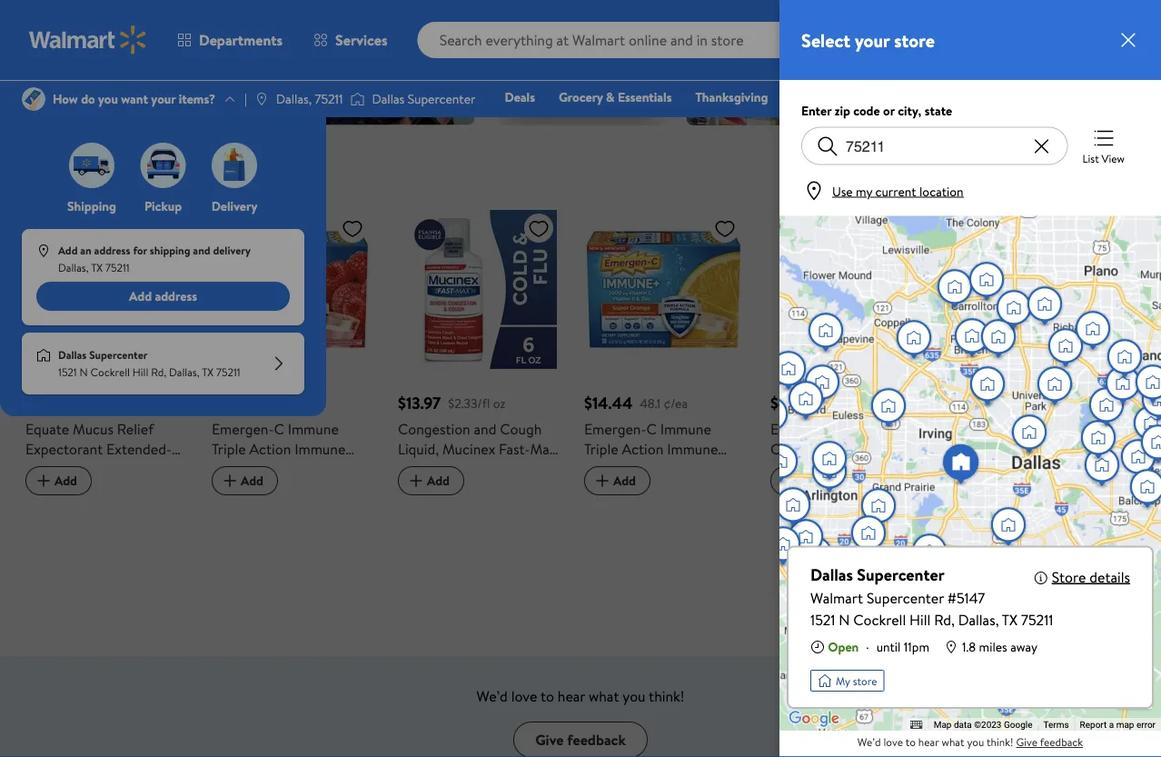 Task type: describe. For each thing, give the bounding box(es) containing it.
dallas supercenter image up lancaster supercenter image
[[986, 504, 1032, 550]]

grocery & essentials
[[559, 88, 672, 106]]

dallas supercenter image up farmers branch neighborhood market image
[[965, 259, 1010, 304]]

 image up $16.32
[[36, 348, 51, 363]]

debit
[[1023, 114, 1054, 131]]

balch springs supercenter image
[[1126, 466, 1162, 512]]

enter zip code or city, state
[[802, 102, 953, 120]]

dallas supercenter image down next slide for cold & flu season list icon
[[1044, 325, 1089, 371]]

 image for how do you want your items?
[[22, 87, 45, 111]]

store
[[1053, 567, 1087, 587]]

$4.98 11.1 ¢/ea ricola sugar free lemon mint throat drops - 45 count
[[957, 392, 1113, 480]]

close panel image
[[1118, 29, 1140, 51]]

bedford neighborhood market image
[[784, 378, 829, 423]]

mg,
[[136, 480, 160, 500]]

add for add button associated with $4.98
[[986, 472, 1009, 490]]

and inside the $14.44 48.1 ¢/ea emergen-c immune triple action immune support powder, betavia (r), 1000mg vitamin c, bvitamins, vitamin d and antioxidants, super orange – 30 count
[[721, 500, 744, 520]]

add an address for shipping and delivery dallas, tx 75211
[[58, 243, 251, 276]]

sugar
[[999, 420, 1035, 440]]

 image for delivery
[[212, 143, 257, 188]]

add to cart image for $13.97
[[406, 471, 427, 492]]

grand prairie supercenter image up dallas supercenter element
[[846, 513, 892, 558]]

(r), for vitamin
[[585, 480, 607, 500]]

pickup
[[144, 197, 182, 215]]

report a map error
[[1081, 720, 1157, 731]]

emergen-c immune  triple action immune support powder, betavia (r), 1000mg vitamin c, b vitamins, vitamin d and antioxidants, raspberry – 30 count image
[[212, 211, 371, 370]]

dallas supercenter element
[[811, 562, 945, 587]]

add to favorites list, equate mucus relief expectorant extended-release tablets, guaifenesin 1200 mg, 28 count image
[[155, 218, 177, 241]]

we'd for we'd love to hear what you think! give feedback
[[858, 735, 882, 750]]

grapevine supercenter image
[[804, 310, 849, 355]]

75211 inside walmart supercenter #5147 1521 n cockrell hill rd, dallas, tx 75211
[[1022, 610, 1054, 630]]

walmart image
[[29, 25, 147, 55]]

give inside "select your store" "dialog"
[[1017, 735, 1038, 750]]

dallas supercenter inside "select your store" "dialog"
[[811, 563, 945, 586]]

75211 inside dallas supercenter 1521 n cockrell hill rd, dallas, tx 75211
[[216, 365, 241, 380]]

mansfield supercenter image
[[785, 589, 830, 634]]

add for add button related to $16.32
[[55, 472, 77, 490]]

1 horizontal spatial store
[[895, 27, 935, 53]]

walmart
[[811, 588, 864, 608]]

a
[[1110, 720, 1115, 731]]

$4.88 61.0 ¢/fl oz equate tussin cough and chest congestion dm, raspberry flavor, 8 fl oz
[[771, 392, 926, 480]]

add to favorites list, congestion and cough liquid, mucinex fast-max severe congestion and cough liquid, 6 fl. oz. image
[[528, 218, 550, 241]]

season
[[106, 139, 159, 165]]

garland neighborhood market image down next slide for cold & flu season list icon
[[1103, 336, 1148, 382]]

action for vitamins,
[[250, 440, 291, 460]]

hill inside dallas supercenter 1521 n cockrell hill rd, dallas, tx 75211
[[133, 365, 148, 380]]

delivery
[[213, 243, 251, 258]]

for
[[133, 243, 147, 258]]

count inside $4.98 11.1 ¢/ea ricola sugar free lemon mint throat drops - 45 count
[[957, 460, 997, 480]]

deals
[[505, 88, 535, 106]]

1521 inside walmart supercenter #5147 1521 n cockrell hill rd, dallas, tx 75211
[[811, 610, 836, 630]]

|
[[245, 90, 247, 108]]

fashion link
[[849, 113, 907, 132]]

0 horizontal spatial give feedback button
[[514, 722, 648, 757]]

 image for dallas supercenter
[[350, 90, 365, 108]]

report a map error link
[[1081, 720, 1157, 731]]

dallas supercenter image up 'free'
[[1033, 363, 1078, 409]]

4 add button from the left
[[585, 467, 651, 496]]

home
[[800, 114, 833, 131]]

select your store
[[802, 27, 935, 53]]

and inside "$14.44 48.1 ¢/ea emergen-c immune triple action immune support powder, betavia (r), 1000mg vitamin c, b vitamins, vitamin d and antioxidants, raspberry – 30 count"
[[340, 500, 362, 520]]

richardson neighborhood market image
[[1071, 308, 1117, 353]]

cockrell inside dallas supercenter 1521 n cockrell hill rd, dallas, tx 75211
[[90, 365, 130, 380]]

0 horizontal spatial feedback
[[568, 730, 626, 750]]

cold
[[22, 139, 59, 165]]

hill inside walmart supercenter #5147 1521 n cockrell hill rd, dallas, tx 75211
[[910, 610, 931, 630]]

chest
[[771, 440, 808, 460]]

how do you want your items?
[[53, 90, 215, 108]]

1000mg for vitamins,
[[238, 480, 290, 500]]

·
[[867, 638, 870, 656]]

tx for dallas, tx 75211
[[91, 260, 103, 276]]

and down $2.33/fl
[[474, 420, 497, 440]]

(r), for vitamins,
[[212, 480, 235, 500]]

0 vertical spatial  image
[[254, 92, 269, 106]]

dallas supercenter image left richardson neighborhood market image
[[1023, 283, 1068, 329]]

report
[[1081, 720, 1108, 731]]

add to cart image for $4.98
[[965, 471, 986, 492]]

mesquite neighborhood market image right lemon
[[1129, 403, 1162, 448]]

$14.44 48.1 ¢/ea emergen-c immune triple action immune support powder, betavia (r), 1000mg vitamin c, bvitamins, vitamin d and antioxidants, super orange – 30 count
[[585, 392, 744, 560]]

dallas inside "select your store" "dialog"
[[811, 563, 854, 586]]

product group containing $4.88
[[771, 174, 932, 572]]

one debit link
[[984, 113, 1062, 132]]

action for vitamin
[[622, 440, 664, 460]]

details
[[1090, 567, 1131, 587]]

congestion and cough liquid, mucinex fast-max severe congestion and cough liquid, 6 fl. oz. image
[[398, 211, 557, 370]]

$16.32 58.3 ¢/ea equate mucus relief expectorant extended- release tablets, guaifenesin 1200 mg, 28 count
[[25, 392, 179, 520]]

add to cart image for fourth add button from left
[[592, 471, 614, 492]]

Enter zip code or city, state text field
[[839, 128, 1032, 164]]

betavia for and
[[693, 460, 739, 480]]

max
[[531, 440, 557, 460]]

powder, for vitamins,
[[266, 460, 316, 480]]

select your store dialog
[[649, 0, 1162, 757]]

map data ©2023 google
[[934, 720, 1033, 731]]

bedford supercenter image
[[800, 362, 846, 407]]

$14.44 48.1 ¢/ea emergen-c immune triple action immune support powder, betavia (r), 1000mg vitamin c, b vitamins, vitamin d and antioxidants, raspberry – 30 count
[[212, 392, 372, 560]]

1521 inside dallas supercenter 1521 n cockrell hill rd, dallas, tx 75211
[[58, 365, 77, 380]]

gift finder link
[[904, 87, 982, 107]]

Walmart Site-Wide search field
[[418, 22, 855, 58]]

0 horizontal spatial your
[[151, 90, 176, 108]]

cold & flu season
[[22, 139, 159, 165]]

0 vertical spatial liquid,
[[398, 440, 439, 460]]

1 vertical spatial irving supercenter image
[[866, 385, 912, 431]]

58.3
[[77, 395, 100, 413]]

30 for antioxidants,
[[212, 540, 228, 560]]

add for fourth add button from left
[[614, 472, 636, 490]]

error
[[1137, 720, 1157, 731]]

add inside 'button'
[[129, 287, 152, 305]]

gift
[[912, 88, 934, 106]]

dallas inside dallas supercenter 1521 n cockrell hill rd, dallas, tx 75211
[[58, 347, 87, 363]]

¢/ea for $14.44
[[292, 395, 316, 413]]

and inside $4.88 61.0 ¢/fl oz equate tussin cough and chest congestion dm, raspberry flavor, 8 fl oz
[[903, 420, 926, 440]]

use
[[833, 182, 853, 200]]

map region
[[649, 178, 1162, 757]]

severe
[[398, 460, 441, 480]]

n inside dallas supercenter 1521 n cockrell hill rd, dallas, tx 75211
[[80, 365, 88, 380]]

raspberry inside $4.88 61.0 ¢/fl oz equate tussin cough and chest congestion dm, raspberry flavor, 8 fl oz
[[771, 460, 835, 480]]

arlington neighborhood market image up mansfield supercenter "image" at the right of page
[[761, 523, 806, 569]]

desoto neighborhood market image
[[965, 591, 1010, 636]]

we'd love to hear what you think!
[[477, 687, 685, 707]]

carrollton supercenter image
[[933, 266, 978, 312]]

tablets,
[[77, 460, 124, 480]]

fl.
[[499, 480, 511, 500]]

vitamin right the bvitamins, at the bottom right of the page
[[655, 500, 704, 520]]

and right fl.
[[521, 460, 543, 480]]

triple for vitamins,
[[212, 440, 246, 460]]

city,
[[898, 102, 922, 120]]

vitamin left b
[[293, 480, 342, 500]]

hurst neighborhood market image
[[748, 393, 794, 439]]

supercenter inside dallas supercenter 1521 n cockrell hill rd, dallas, tx 75211
[[89, 347, 148, 363]]

cockrell inside walmart supercenter #5147 1521 n cockrell hill rd, dallas, tx 75211
[[854, 610, 907, 630]]

¢/ea for $16.32
[[103, 395, 127, 413]]

45
[[1085, 440, 1102, 460]]

or
[[884, 102, 895, 120]]

product group containing $4.98
[[957, 174, 1118, 572]]

flu
[[80, 139, 101, 165]]

1 vertical spatial  image
[[36, 244, 51, 258]]

48.1 for vitamins,
[[268, 395, 288, 413]]

fast-
[[499, 440, 531, 460]]

google image
[[785, 707, 845, 731]]

0 horizontal spatial you
[[98, 90, 118, 108]]

view
[[1102, 150, 1126, 166]]

flavor,
[[838, 460, 880, 480]]

shipping
[[150, 243, 190, 258]]

guaifenesin
[[25, 480, 99, 500]]

vitamin up super
[[666, 480, 714, 500]]

grand prairie supercenter image down 8
[[856, 485, 902, 531]]

how
[[53, 90, 78, 108]]

2 product group from the left
[[212, 174, 373, 572]]

support for vitamins,
[[212, 460, 262, 480]]

dallas, right |
[[276, 90, 312, 108]]

the holiday shop
[[792, 88, 889, 106]]

think! for we'd love to hear what you think! give feedback
[[987, 735, 1014, 750]]

mint
[[957, 440, 986, 460]]

$4.98
[[957, 392, 997, 415]]

mansfield neighborhood market image
[[794, 566, 839, 612]]

garland neighborhood market image up mesquite supercenter 'image' on the right bottom
[[1131, 362, 1162, 407]]

add button for $4.88
[[771, 467, 837, 496]]

free
[[1038, 420, 1066, 440]]

items?
[[179, 90, 215, 108]]

feedback inside "select your store" "dialog"
[[1041, 735, 1084, 750]]

pantego neighborhood market image
[[771, 484, 816, 530]]

address inside add address 'button'
[[155, 287, 197, 305]]

count inside "$14.44 48.1 ¢/ea emergen-c immune triple action immune support powder, betavia (r), 1000mg vitamin c, b vitamins, vitamin d and antioxidants, raspberry – 30 count"
[[232, 540, 271, 560]]

0 horizontal spatial dallas supercenter
[[372, 90, 476, 108]]

walmart+ link
[[1070, 113, 1140, 132]]

one debit
[[993, 114, 1054, 131]]

dallas supercenter image up walmart supercenter element
[[907, 531, 953, 576]]

extended-
[[106, 440, 172, 460]]

list
[[1083, 150, 1100, 166]]

list view
[[1083, 150, 1126, 166]]

ricola
[[957, 420, 996, 440]]

1 horizontal spatial cough
[[500, 420, 542, 440]]

red oak supercenter image
[[993, 622, 1038, 667]]

rd, inside dallas supercenter 1521 n cockrell hill rd, dallas, tx 75211
[[151, 365, 166, 380]]

until
[[877, 638, 901, 656]]

give feedback
[[536, 730, 626, 750]]

supercenter up walmart supercenter element
[[858, 563, 945, 586]]

oz inside the $13.97 $2.33/fl oz congestion and cough liquid, mucinex fast-max severe congestion and cough liquid, 6 fl. oz.
[[493, 395, 506, 413]]

Search search field
[[418, 22, 855, 58]]

orange
[[585, 540, 632, 560]]

vitamin right vitamins,
[[273, 500, 322, 520]]

count inside $16.32 58.3 ¢/ea equate mucus relief expectorant extended- release tablets, guaifenesin 1200 mg, 28 count
[[25, 500, 65, 520]]

2 horizontal spatial oz
[[907, 460, 921, 480]]

11pm
[[904, 638, 930, 656]]

1 vertical spatial arlington supercenter image
[[784, 516, 829, 562]]

give feedback button inside "select your store" "dialog"
[[1017, 735, 1084, 750]]

antioxidants, inside the $14.44 48.1 ¢/ea emergen-c immune triple action immune support powder, betavia (r), 1000mg vitamin c, bvitamins, vitamin d and antioxidants, super orange – 30 count
[[585, 520, 667, 540]]

add address button
[[36, 282, 290, 311]]

powder, for vitamin
[[639, 460, 689, 480]]

0 vertical spatial arlington supercenter image
[[807, 451, 853, 496]]

c, for and
[[718, 480, 732, 500]]

dallas supercenter 1521 n cockrell hill rd, dallas, tx 75211
[[58, 347, 241, 380]]

colleyville neighborhood market image
[[766, 348, 812, 393]]

thanksgiving link
[[688, 87, 777, 107]]

cedar hill supercenter image
[[906, 572, 951, 617]]

product group containing $13.97
[[398, 174, 559, 572]]

c, for d
[[345, 480, 359, 500]]

add to cart image for $14.44
[[219, 471, 241, 492]]

0 vertical spatial irving supercenter image
[[892, 317, 937, 363]]

1 horizontal spatial dallas
[[372, 90, 405, 108]]

28
[[163, 480, 179, 500]]



Task type: locate. For each thing, give the bounding box(es) containing it.
2 equate from the left
[[771, 420, 815, 440]]

equate mucus relief expectorant extended-release tablets, guaifenesin 1200 mg, 28 count image
[[25, 211, 185, 370]]

to up give feedback
[[541, 687, 555, 707]]

love down dallas supercenter is my store image
[[884, 735, 904, 750]]

supercenter left deals link
[[408, 90, 476, 108]]

betavia left "severe"
[[320, 460, 366, 480]]

to down keyboard shortcuts icon
[[906, 735, 916, 750]]

you for we'd love to hear what you think!
[[623, 687, 646, 707]]

2 action from the left
[[622, 440, 664, 460]]

1 horizontal spatial oz
[[866, 395, 878, 413]]

add to favorites list, emergen-c immune  triple action immune support powder, betavia (r), 1000mg vitamin c, bvitamins, vitamin d and antioxidants, super orange – 30 count image
[[715, 218, 736, 241]]

dallas supercenter image up "ricola"
[[966, 363, 1011, 409]]

1 vertical spatial what
[[942, 735, 965, 750]]

arlington neighborhood market image
[[807, 438, 853, 483], [761, 523, 806, 569], [793, 533, 838, 579]]

d inside the $14.44 48.1 ¢/ea emergen-c immune triple action immune support powder, betavia (r), 1000mg vitamin c, bvitamins, vitamin d and antioxidants, super orange – 30 count
[[707, 500, 718, 520]]

lancaster neighborhood market image
[[1012, 577, 1057, 623]]

1 vertical spatial to
[[906, 735, 916, 750]]

arlington neighborhood market image up the walmart
[[793, 533, 838, 579]]

drops
[[1034, 440, 1072, 460]]

1 horizontal spatial 48.1
[[640, 395, 661, 413]]

and up fl
[[903, 420, 926, 440]]

support up vitamins,
[[212, 460, 262, 480]]

emergen- inside "$14.44 48.1 ¢/ea emergen-c immune triple action immune support powder, betavia (r), 1000mg vitamin c, b vitamins, vitamin d and antioxidants, raspberry – 30 count"
[[212, 420, 274, 440]]

0 horizontal spatial action
[[250, 440, 291, 460]]

rd, down walmart supercenter element
[[935, 610, 955, 630]]

what
[[589, 687, 620, 707], [942, 735, 965, 750]]

48.1 for vitamin
[[640, 395, 661, 413]]

 image
[[22, 87, 45, 111], [350, 90, 365, 108], [69, 143, 115, 188], [140, 143, 186, 188], [212, 143, 257, 188], [36, 348, 51, 363]]

0 vertical spatial rd,
[[151, 365, 166, 380]]

love up give feedback
[[512, 687, 538, 707]]

count right orange
[[667, 540, 706, 560]]

add to favorites list, emergen-c immune  triple action immune support powder, betavia (r), 1000mg vitamin c, b vitamins, vitamin d and antioxidants, raspberry – 30 count image
[[342, 218, 364, 241]]

– inside the $14.44 48.1 ¢/ea emergen-c immune triple action immune support powder, betavia (r), 1000mg vitamin c, bvitamins, vitamin d and antioxidants, super orange – 30 count
[[636, 540, 644, 560]]

support
[[212, 460, 262, 480], [585, 460, 635, 480]]

and
[[193, 243, 211, 258], [474, 420, 497, 440], [903, 420, 926, 440], [521, 460, 543, 480], [340, 500, 362, 520], [721, 500, 744, 520]]

2 c from the left
[[647, 420, 657, 440]]

(r), inside the $14.44 48.1 ¢/ea emergen-c immune triple action immune support powder, betavia (r), 1000mg vitamin c, bvitamins, vitamin d and antioxidants, super orange – 30 count
[[585, 480, 607, 500]]

tussin
[[818, 420, 855, 440]]

0 horizontal spatial dallas
[[58, 347, 87, 363]]

1 equate from the left
[[25, 420, 69, 440]]

1 horizontal spatial 1521
[[811, 610, 836, 630]]

1 horizontal spatial action
[[622, 440, 664, 460]]

30 for super
[[647, 540, 664, 560]]

add for add button related to $14.44
[[241, 472, 264, 490]]

relief
[[117, 420, 154, 440]]

supercenter
[[408, 90, 476, 108], [89, 347, 148, 363], [858, 563, 945, 586], [867, 588, 945, 608]]

what down data
[[942, 735, 965, 750]]

2 30 from the left
[[647, 540, 664, 560]]

1 emergen- from the left
[[212, 420, 274, 440]]

emergen-c immune  triple action immune support powder, betavia (r), 1000mg vitamin c, bvitamins, vitamin d and antioxidants, super orange – 30 count image
[[585, 211, 744, 370]]

support up the bvitamins, at the bottom right of the page
[[585, 460, 635, 480]]

1 horizontal spatial liquid,
[[443, 480, 484, 500]]

dallas, inside dallas supercenter 1521 n cockrell hill rd, dallas, tx 75211
[[169, 365, 200, 380]]

1000mg inside the $14.44 48.1 ¢/ea emergen-c immune triple action immune support powder, betavia (r), 1000mg vitamin c, bvitamins, vitamin d and antioxidants, super orange – 30 count
[[611, 480, 662, 500]]

feedback down terms link
[[1041, 735, 1084, 750]]

– right orange
[[636, 540, 644, 560]]

count inside the $14.44 48.1 ¢/ea emergen-c immune triple action immune support powder, betavia (r), 1000mg vitamin c, bvitamins, vitamin d and antioxidants, super orange – 30 count
[[667, 540, 706, 560]]

 image inside delivery button
[[212, 143, 257, 188]]

triple right max
[[585, 440, 619, 460]]

0 horizontal spatial hill
[[133, 365, 148, 380]]

0 horizontal spatial n
[[80, 365, 88, 380]]

 image
[[254, 92, 269, 106], [36, 244, 51, 258]]

3 product group from the left
[[398, 174, 559, 572]]

 image inside the pickup button
[[140, 143, 186, 188]]

n
[[80, 365, 88, 380], [839, 610, 851, 630]]

48.1
[[268, 395, 288, 413], [640, 395, 661, 413]]

1 horizontal spatial c,
[[718, 480, 732, 500]]

¢/ea inside $16.32 58.3 ¢/ea equate mucus relief expectorant extended- release tablets, guaifenesin 1200 mg, 28 count
[[103, 395, 127, 413]]

grocery
[[559, 88, 603, 106]]

0 horizontal spatial 1521
[[58, 365, 77, 380]]

2 add to cart image from the left
[[406, 471, 427, 492]]

my store
[[836, 673, 878, 689]]

clear zip code or city, state field image
[[1032, 135, 1053, 157]]

address
[[94, 243, 130, 258], [155, 287, 197, 305]]

1 horizontal spatial support
[[585, 460, 635, 480]]

pickup button
[[137, 138, 190, 215]]

address right "an"
[[94, 243, 130, 258]]

$14.44 for vitamins,
[[212, 392, 260, 415]]

emergen- for vitamins,
[[212, 420, 274, 440]]

0 horizontal spatial 1000mg
[[238, 480, 290, 500]]

¢/fl
[[843, 395, 863, 413]]

your right want
[[151, 90, 176, 108]]

add button for $4.98
[[957, 467, 1024, 496]]

0 horizontal spatial rd,
[[151, 365, 166, 380]]

& right grocery
[[607, 88, 615, 106]]

add to cart image down chest
[[778, 471, 800, 492]]

powder, inside "$14.44 48.1 ¢/ea emergen-c immune triple action immune support powder, betavia (r), 1000mg vitamin c, b vitamins, vitamin d and antioxidants, raspberry – 30 count"
[[266, 460, 316, 480]]

action up vitamins,
[[250, 440, 291, 460]]

1 c from the left
[[274, 420, 284, 440]]

code
[[854, 102, 881, 120]]

action inside the $14.44 48.1 ¢/ea emergen-c immune triple action immune support powder, betavia (r), 1000mg vitamin c, bvitamins, vitamin d and antioxidants, super orange – 30 count
[[622, 440, 664, 460]]

tx inside 'add an address for shipping and delivery dallas, tx 75211'
[[91, 260, 103, 276]]

1000mg for vitamin
[[611, 480, 662, 500]]

0 vertical spatial tx
[[91, 260, 103, 276]]

lemon
[[1070, 420, 1113, 440]]

love
[[512, 687, 538, 707], [884, 735, 904, 750]]

$14.44 for vitamin
[[585, 392, 633, 415]]

enter
[[802, 102, 832, 120]]

equate inside $16.32 58.3 ¢/ea equate mucus relief expectorant extended- release tablets, guaifenesin 1200 mg, 28 count
[[25, 420, 69, 440]]

give
[[536, 730, 564, 750], [1017, 735, 1038, 750]]

5 add button from the left
[[771, 467, 837, 496]]

cockrell up open · until 11pm
[[854, 610, 907, 630]]

liquid, left the 6
[[443, 480, 484, 500]]

delivery button
[[208, 138, 261, 215]]

c for vitamins,
[[274, 420, 284, 440]]

2 d from the left
[[707, 500, 718, 520]]

2 48.1 from the left
[[640, 395, 661, 413]]

lancaster supercenter image
[[990, 576, 1036, 622]]

arlington supercenter image
[[807, 451, 853, 496], [784, 516, 829, 562]]

d inside "$14.44 48.1 ¢/ea emergen-c immune triple action immune support powder, betavia (r), 1000mg vitamin c, b vitamins, vitamin d and antioxidants, raspberry – 30 count"
[[325, 500, 336, 520]]

0 vertical spatial dallas supercenter
[[372, 90, 476, 108]]

mesquite neighborhood market image right the 45
[[1117, 436, 1162, 482]]

add button for $13.97
[[398, 467, 465, 496]]

0 horizontal spatial support
[[212, 460, 262, 480]]

add to favorites list, ricola sugar free lemon mint throat drops - 45 count image
[[1087, 218, 1109, 241]]

$14.44 inside the $14.44 48.1 ¢/ea emergen-c immune triple action immune support powder, betavia (r), 1000mg vitamin c, bvitamins, vitamin d and antioxidants, super orange – 30 count
[[585, 392, 633, 415]]

1 triple from the left
[[212, 440, 246, 460]]

2 powder, from the left
[[639, 460, 689, 480]]

1 horizontal spatial dallas supercenter
[[811, 563, 945, 586]]

betavia left 'fort worth supercenter' image
[[693, 460, 739, 480]]

action up the bvitamins, at the bottom right of the page
[[622, 440, 664, 460]]

mesquite supercenter image
[[1137, 422, 1162, 467]]

1 antioxidants, from the left
[[212, 520, 294, 540]]

hill down walmart supercenter element
[[910, 610, 931, 630]]

equate
[[25, 420, 69, 440], [771, 420, 815, 440]]

support inside the $14.44 48.1 ¢/ea emergen-c immune triple action immune support powder, betavia (r), 1000mg vitamin c, bvitamins, vitamin d and antioxidants, super orange – 30 count
[[585, 460, 635, 480]]

¢/ea inside the $14.44 48.1 ¢/ea emergen-c immune triple action immune support powder, betavia (r), 1000mg vitamin c, bvitamins, vitamin d and antioxidants, super orange – 30 count
[[664, 395, 688, 413]]

shop
[[861, 88, 889, 106]]

¢/ea for $4.98
[[1022, 395, 1046, 413]]

1521
[[58, 365, 77, 380], [811, 610, 836, 630]]

fort worth supercenter image
[[758, 441, 804, 486]]

0 horizontal spatial betavia
[[320, 460, 366, 480]]

& for essentials
[[607, 88, 615, 106]]

irving supercenter image
[[892, 317, 937, 363], [866, 385, 912, 431]]

1 horizontal spatial raspberry
[[771, 460, 835, 480]]

0 horizontal spatial liquid,
[[398, 440, 439, 460]]

2 add to cart image from the left
[[592, 471, 614, 492]]

 image up the shipping
[[69, 143, 115, 188]]

cockrell
[[90, 365, 130, 380], [854, 610, 907, 630]]

0 horizontal spatial emergen-
[[212, 420, 274, 440]]

1 1000mg from the left
[[238, 480, 290, 500]]

expectorant
[[25, 440, 103, 460]]

 image right |
[[254, 92, 269, 106]]

away
[[1011, 638, 1038, 656]]

1 horizontal spatial hill
[[910, 610, 931, 630]]

hear for we'd love to hear what you think!
[[558, 687, 586, 707]]

0 horizontal spatial raspberry
[[297, 520, 361, 540]]

keyboard shortcuts image
[[910, 721, 923, 729]]

& for flu
[[63, 139, 76, 165]]

0 horizontal spatial &
[[63, 139, 76, 165]]

0 horizontal spatial 48.1
[[268, 395, 288, 413]]

cough inside $4.88 61.0 ¢/fl oz equate tussin cough and chest congestion dm, raspberry flavor, 8 fl oz
[[858, 420, 900, 440]]

3 ¢/ea from the left
[[664, 395, 688, 413]]

triple inside "$14.44 48.1 ¢/ea emergen-c immune triple action immune support powder, betavia (r), 1000mg vitamin c, b vitamins, vitamin d and antioxidants, raspberry – 30 count"
[[212, 440, 246, 460]]

1200
[[103, 480, 133, 500]]

c for vitamin
[[647, 420, 657, 440]]

finder
[[937, 88, 973, 106]]

1 add to cart image from the left
[[219, 471, 241, 492]]

hear inside "select your store" "dialog"
[[919, 735, 940, 750]]

1 horizontal spatial give
[[1017, 735, 1038, 750]]

¢/ea inside "$14.44 48.1 ¢/ea emergen-c immune triple action immune support powder, betavia (r), 1000mg vitamin c, b vitamins, vitamin d and antioxidants, raspberry – 30 count"
[[292, 395, 316, 413]]

1 vertical spatial we'd
[[858, 735, 882, 750]]

garland supercenter image
[[1101, 363, 1147, 408], [1137, 379, 1162, 424]]

ricola sugar free lemon mint throat drops - 45 count image
[[957, 211, 1117, 370]]

cough
[[500, 420, 542, 440], [858, 420, 900, 440], [398, 480, 440, 500]]

add for $13.97 add button
[[427, 472, 450, 490]]

c, left 'fort worth supercenter' image
[[718, 480, 732, 500]]

2 horizontal spatial cough
[[858, 420, 900, 440]]

1 horizontal spatial triple
[[585, 440, 619, 460]]

equate tussin cough and chest congestion dm, raspberry flavor, 8 fl oz image
[[771, 211, 930, 370]]

dallas supercenter image
[[965, 259, 1010, 304], [1023, 283, 1068, 329], [992, 287, 1037, 333], [976, 316, 1022, 362], [1044, 325, 1089, 371], [966, 363, 1011, 409], [1033, 363, 1078, 409], [1077, 417, 1122, 463], [986, 504, 1032, 550], [907, 531, 953, 576]]

1 vertical spatial 1521
[[811, 610, 836, 630]]

1 action from the left
[[250, 440, 291, 460]]

1 d from the left
[[325, 500, 336, 520]]

equate down $4.88 on the bottom of the page
[[771, 420, 815, 440]]

add button up vitamins,
[[212, 467, 278, 496]]

state
[[925, 102, 953, 120]]

 image inside "shipping" button
[[69, 143, 115, 188]]

0 horizontal spatial equate
[[25, 420, 69, 440]]

your inside "dialog"
[[855, 27, 891, 53]]

0 horizontal spatial cockrell
[[90, 365, 130, 380]]

emergen- inside the $14.44 48.1 ¢/ea emergen-c immune triple action immune support powder, betavia (r), 1000mg vitamin c, bvitamins, vitamin d and antioxidants, super orange – 30 count
[[585, 420, 647, 440]]

1 horizontal spatial feedback
[[1041, 735, 1084, 750]]

what inside "select your store" "dialog"
[[942, 735, 965, 750]]

hear down keyboard shortcuts icon
[[919, 735, 940, 750]]

0 vertical spatial we'd
[[477, 687, 508, 707]]

add
[[58, 243, 78, 258], [129, 287, 152, 305], [55, 472, 77, 490], [241, 472, 264, 490], [427, 472, 450, 490], [614, 472, 636, 490], [800, 472, 823, 490], [986, 472, 1009, 490]]

cough right mucinex
[[500, 420, 542, 440]]

betavia
[[320, 460, 366, 480], [693, 460, 739, 480]]

0 horizontal spatial store
[[853, 673, 878, 689]]

0 horizontal spatial add to cart image
[[33, 471, 55, 492]]

raspberry right vitamins,
[[297, 520, 361, 540]]

what for we'd love to hear what you think! give feedback
[[942, 735, 965, 750]]

dallas, down #5147
[[959, 610, 1000, 630]]

hear for we'd love to hear what you think! give feedback
[[919, 735, 940, 750]]

raspberry up pantego neighborhood market image
[[771, 460, 835, 480]]

add down mucinex
[[427, 472, 450, 490]]

betavia inside the $14.44 48.1 ¢/ea emergen-c immune triple action immune support powder, betavia (r), 1000mg vitamin c, bvitamins, vitamin d and antioxidants, super orange – 30 count
[[693, 460, 739, 480]]

c inside the $14.44 48.1 ¢/ea emergen-c immune triple action immune support powder, betavia (r), 1000mg vitamin c, bvitamins, vitamin d and antioxidants, super orange – 30 count
[[647, 420, 657, 440]]

0 horizontal spatial $14.44
[[212, 392, 260, 415]]

add button for $14.44
[[212, 467, 278, 496]]

want
[[121, 90, 148, 108]]

– for orange
[[636, 540, 644, 560]]

4 ¢/ea from the left
[[1022, 395, 1046, 413]]

0 horizontal spatial powder,
[[266, 460, 316, 480]]

zip
[[835, 102, 851, 120]]

arlington neighborhood market image right 'fort worth supercenter' image
[[807, 438, 853, 483]]

add down chest
[[800, 472, 823, 490]]

action inside "$14.44 48.1 ¢/ea emergen-c immune triple action immune support powder, betavia (r), 1000mg vitamin c, b vitamins, vitamin d and antioxidants, raspberry – 30 count"
[[250, 440, 291, 460]]

desoto supercenter image
[[950, 575, 996, 621]]

1 vertical spatial raspberry
[[297, 520, 361, 540]]

product group
[[25, 174, 186, 572], [212, 174, 373, 572], [398, 174, 559, 572], [585, 174, 746, 572], [771, 174, 932, 572], [957, 174, 1118, 572]]

add to cart image down mint
[[965, 471, 986, 492]]

1 horizontal spatial tx
[[202, 365, 214, 380]]

$4.88
[[771, 392, 812, 415]]

2 support from the left
[[585, 460, 635, 480]]

1 horizontal spatial address
[[155, 287, 197, 305]]

add to favorites list, equate tussin cough and chest congestion dm, raspberry flavor, 8 fl oz image
[[901, 218, 923, 241]]

0 vertical spatial love
[[512, 687, 538, 707]]

n inside walmart supercenter #5147 1521 n cockrell hill rd, dallas, tx 75211
[[839, 610, 851, 630]]

– for raspberry
[[365, 520, 372, 540]]

1 horizontal spatial  image
[[254, 92, 269, 106]]

open
[[829, 638, 860, 656]]

$16.32
[[25, 392, 69, 415]]

dallas supercenter image up 11.1
[[976, 316, 1022, 362]]

congestion inside $4.88 61.0 ¢/fl oz equate tussin cough and chest congestion dm, raspberry flavor, 8 fl oz
[[812, 440, 884, 460]]

1 horizontal spatial cockrell
[[854, 610, 907, 630]]

1 horizontal spatial –
[[636, 540, 644, 560]]

(r), inside "$14.44 48.1 ¢/ea emergen-c immune triple action immune support powder, betavia (r), 1000mg vitamin c, b vitamins, vitamin d and antioxidants, raspberry – 30 count"
[[212, 480, 235, 500]]

miles
[[980, 638, 1008, 656]]

irving supercenter image left farmers branch neighborhood market image
[[892, 317, 937, 363]]

dallas, down "an"
[[58, 260, 89, 276]]

30 inside "$14.44 48.1 ¢/ea emergen-c immune triple action immune support powder, betavia (r), 1000mg vitamin c, b vitamins, vitamin d and antioxidants, raspberry – 30 count"
[[212, 540, 228, 560]]

1 horizontal spatial powder,
[[639, 460, 689, 480]]

add inside 'add an address for shipping and delivery dallas, tx 75211'
[[58, 243, 78, 258]]

we'd inside "select your store" "dialog"
[[858, 735, 882, 750]]

1.8 miles away
[[963, 638, 1038, 656]]

2 horizontal spatial you
[[968, 735, 985, 750]]

you up give feedback
[[623, 687, 646, 707]]

emergen- for vitamin
[[585, 420, 647, 440]]

you for we'd love to hear what you think! give feedback
[[968, 735, 985, 750]]

1 add button from the left
[[25, 467, 92, 496]]

gift finder
[[912, 88, 973, 106]]

shipping
[[67, 197, 116, 215]]

liquid, down $13.97
[[398, 440, 439, 460]]

to inside "dialog"
[[906, 735, 916, 750]]

shipping button
[[65, 138, 118, 215]]

supercenter up 1521 n cockrell hill rd element
[[867, 588, 945, 608]]

2 betavia from the left
[[693, 460, 739, 480]]

betavia inside "$14.44 48.1 ¢/ea emergen-c immune triple action immune support powder, betavia (r), 1000mg vitamin c, b vitamins, vitamin d and antioxidants, raspberry – 30 count"
[[320, 460, 366, 480]]

1 horizontal spatial what
[[942, 735, 965, 750]]

to for we'd love to hear what you think! give feedback
[[906, 735, 916, 750]]

2 triple from the left
[[585, 440, 619, 460]]

#5147
[[948, 588, 986, 608]]

walmart supercenter element
[[811, 587, 1054, 609]]

home link
[[792, 113, 841, 132]]

2 emergen- from the left
[[585, 420, 647, 440]]

0 horizontal spatial give
[[536, 730, 564, 750]]

dm,
[[888, 440, 914, 460]]

1 horizontal spatial your
[[855, 27, 891, 53]]

2 antioxidants, from the left
[[585, 520, 667, 540]]

feedback down we'd love to hear what you think!
[[568, 730, 626, 750]]

add to cart image for $4.88
[[778, 471, 800, 492]]

1 48.1 from the left
[[268, 395, 288, 413]]

 image for pickup
[[140, 143, 186, 188]]

irving supercenter image right ¢/fl
[[866, 385, 912, 431]]

1521 up $16.32
[[58, 365, 77, 380]]

4 product group from the left
[[585, 174, 746, 572]]

mucinex
[[443, 440, 496, 460]]

store details
[[1053, 567, 1131, 587]]

5 product group from the left
[[771, 174, 932, 572]]

1 horizontal spatial c
[[647, 420, 657, 440]]

0 horizontal spatial to
[[541, 687, 555, 707]]

dallas, inside walmart supercenter #5147 1521 n cockrell hill rd, dallas, tx 75211
[[959, 610, 1000, 630]]

add for add button corresponding to $4.88
[[800, 472, 823, 490]]

garland supercenter image right lemon
[[1137, 379, 1162, 424]]

product group containing $16.32
[[25, 174, 186, 572]]

2 (r), from the left
[[585, 480, 607, 500]]

add down 'add an address for shipping and delivery dallas, tx 75211' at the top left of page
[[129, 287, 152, 305]]

supercenter inside walmart supercenter #5147 1521 n cockrell hill rd, dallas, tx 75211
[[867, 588, 945, 608]]

betavia for d
[[320, 460, 366, 480]]

3 add button from the left
[[398, 467, 465, 496]]

dallas, inside 'add an address for shipping and delivery dallas, tx 75211'
[[58, 260, 89, 276]]

oz right fl
[[907, 460, 921, 480]]

0 vertical spatial store
[[895, 27, 935, 53]]

48.1 inside "$14.44 48.1 ¢/ea emergen-c immune triple action immune support powder, betavia (r), 1000mg vitamin c, b vitamins, vitamin d and antioxidants, raspberry – 30 count"
[[268, 395, 288, 413]]

you inside "dialog"
[[968, 735, 985, 750]]

$2.33/fl
[[449, 395, 490, 413]]

hill up relief
[[133, 365, 148, 380]]

essentials
[[618, 88, 672, 106]]

data
[[955, 720, 973, 731]]

dallas neighborhood market image
[[1085, 384, 1130, 430], [1007, 412, 1053, 457], [1080, 444, 1126, 490]]

farmers branch neighborhood market image
[[950, 315, 996, 361]]

store details button
[[1053, 562, 1131, 591]]

0 horizontal spatial we'd
[[477, 687, 508, 707]]

1 product group from the left
[[25, 174, 186, 572]]

2 vertical spatial you
[[968, 735, 985, 750]]

– inside "$14.44 48.1 ¢/ea emergen-c immune triple action immune support powder, betavia (r), 1000mg vitamin c, b vitamins, vitamin d and antioxidants, raspberry – 30 count"
[[365, 520, 372, 540]]

and inside 'add an address for shipping and delivery dallas, tx 75211'
[[193, 243, 211, 258]]

0 horizontal spatial  image
[[36, 244, 51, 258]]

c, inside "$14.44 48.1 ¢/ea emergen-c immune triple action immune support powder, betavia (r), 1000mg vitamin c, b vitamins, vitamin d and antioxidants, raspberry – 30 count"
[[345, 480, 359, 500]]

0 vertical spatial &
[[607, 88, 615, 106]]

– down b
[[365, 520, 372, 540]]

0 vertical spatial dallas
[[372, 90, 405, 108]]

1 (r), from the left
[[212, 480, 235, 500]]

1 vertical spatial your
[[151, 90, 176, 108]]

add button for $16.32
[[25, 467, 92, 496]]

raspberry inside "$14.44 48.1 ¢/ea emergen-c immune triple action immune support powder, betavia (r), 1000mg vitamin c, b vitamins, vitamin d and antioxidants, raspberry – 30 count"
[[297, 520, 361, 540]]

1 vertical spatial you
[[623, 687, 646, 707]]

add to cart image up the bvitamins, at the bottom right of the page
[[592, 471, 614, 492]]

1 horizontal spatial betavia
[[693, 460, 739, 480]]

& left flu
[[63, 139, 76, 165]]

antioxidants, inside "$14.44 48.1 ¢/ea emergen-c immune triple action immune support powder, betavia (r), 1000mg vitamin c, b vitamins, vitamin d and antioxidants, raspberry – 30 count"
[[212, 520, 294, 540]]

dallas supercenter is my store image
[[811, 670, 885, 692]]

1 horizontal spatial (r),
[[585, 480, 607, 500]]

1 horizontal spatial give feedback button
[[1017, 735, 1084, 750]]

think!
[[649, 687, 685, 707], [987, 735, 1014, 750]]

triple inside the $14.44 48.1 ¢/ea emergen-c immune triple action immune support powder, betavia (r), 1000mg vitamin c, bvitamins, vitamin d and antioxidants, super orange – 30 count
[[585, 440, 619, 460]]

2 c, from the left
[[718, 480, 732, 500]]

add to cart image
[[33, 471, 55, 492], [592, 471, 614, 492]]

love for we'd love to hear what you think! give feedback
[[884, 735, 904, 750]]

2 $14.44 from the left
[[585, 392, 633, 415]]

0 horizontal spatial cough
[[398, 480, 440, 500]]

cedar hill neighborhood market image
[[921, 579, 966, 624]]

super
[[670, 520, 706, 540]]

8
[[883, 460, 892, 480]]

1521 n cockrell hill rd element
[[811, 609, 1054, 631]]

powder, up the bvitamins, at the bottom right of the page
[[639, 460, 689, 480]]

4 add to cart image from the left
[[965, 471, 986, 492]]

garland supercenter image up lemon
[[1101, 363, 1147, 408]]

add to cart image
[[219, 471, 241, 492], [406, 471, 427, 492], [778, 471, 800, 492], [965, 471, 986, 492]]

open · until 11pm
[[829, 638, 930, 656]]

-
[[1076, 440, 1081, 460]]

think! for we'd love to hear what you think!
[[649, 687, 685, 707]]

1 horizontal spatial you
[[623, 687, 646, 707]]

 image right dallas, 75211
[[350, 90, 365, 108]]

grand prairie supercenter image
[[856, 485, 902, 531], [846, 513, 892, 558]]

store up gift
[[895, 27, 935, 53]]

tx
[[91, 260, 103, 276], [202, 365, 214, 380], [1003, 610, 1019, 630]]

2 ¢/ea from the left
[[292, 395, 316, 413]]

0 horizontal spatial tx
[[91, 260, 103, 276]]

love for we'd love to hear what you think!
[[512, 687, 538, 707]]

75211 inside 'add an address for shipping and delivery dallas, tx 75211'
[[106, 260, 130, 276]]

3 add to cart image from the left
[[778, 471, 800, 492]]

equate inside $4.88 61.0 ¢/fl oz equate tussin cough and chest congestion dm, raspberry flavor, 8 fl oz
[[771, 420, 815, 440]]

congestion
[[398, 420, 471, 440], [812, 440, 884, 460], [445, 460, 517, 480]]

think! inside "select your store" "dialog"
[[987, 735, 1014, 750]]

 image left "an"
[[36, 244, 51, 258]]

tx down add address 'button'
[[202, 365, 214, 380]]

¢/ea inside $4.98 11.1 ¢/ea ricola sugar free lemon mint throat drops - 45 count
[[1022, 395, 1046, 413]]

tx inside dallas supercenter 1521 n cockrell hill rd, dallas, tx 75211
[[202, 365, 214, 380]]

next slide for cold & flu season list image
[[1082, 262, 1126, 305]]

mesquite neighborhood market image
[[1129, 403, 1162, 448], [1117, 436, 1162, 482]]

walmart supercenter #5147 1521 n cockrell hill rd, dallas, tx 75211
[[811, 588, 1054, 630]]

add button down expectorant at the bottom of page
[[25, 467, 92, 496]]

love inside "select your store" "dialog"
[[884, 735, 904, 750]]

1000mg inside "$14.44 48.1 ¢/ea emergen-c immune triple action immune support powder, betavia (r), 1000mg vitamin c, b vitamins, vitamin d and antioxidants, raspberry – 30 count"
[[238, 480, 290, 500]]

triple for vitamin
[[585, 440, 619, 460]]

1 vertical spatial dallas
[[58, 347, 87, 363]]

add up the bvitamins, at the bottom right of the page
[[614, 472, 636, 490]]

1 vertical spatial hear
[[919, 735, 940, 750]]

0 vertical spatial cockrell
[[90, 365, 130, 380]]

hear
[[558, 687, 586, 707], [919, 735, 940, 750]]

2 add button from the left
[[212, 467, 278, 496]]

0 horizontal spatial c,
[[345, 480, 359, 500]]

$14.44
[[212, 392, 260, 415], [585, 392, 633, 415]]

you down map data ©2023 google
[[968, 735, 985, 750]]

add down throat
[[986, 472, 1009, 490]]

garland neighborhood market image
[[1103, 336, 1148, 382], [1131, 362, 1162, 407]]

(r), up orange
[[585, 480, 607, 500]]

1 horizontal spatial 30
[[647, 540, 664, 560]]

1 vertical spatial address
[[155, 287, 197, 305]]

2 1000mg from the left
[[611, 480, 662, 500]]

b
[[362, 480, 371, 500]]

add to cart image up vitamins,
[[219, 471, 241, 492]]

1 30 from the left
[[212, 540, 228, 560]]

tx inside walmart supercenter #5147 1521 n cockrell hill rd, dallas, tx 75211
[[1003, 610, 1019, 630]]

dallas supercenter image right drops on the bottom
[[1077, 417, 1122, 463]]

2 vertical spatial dallas
[[811, 563, 854, 586]]

0 vertical spatial you
[[98, 90, 118, 108]]

use my current location
[[833, 182, 964, 200]]

$14.44 inside "$14.44 48.1 ¢/ea emergen-c immune triple action immune support powder, betavia (r), 1000mg vitamin c, b vitamins, vitamin d and antioxidants, raspberry – 30 count"
[[212, 392, 260, 415]]

1 c, from the left
[[345, 480, 359, 500]]

what for we'd love to hear what you think!
[[589, 687, 620, 707]]

give feedback button down terms link
[[1017, 735, 1084, 750]]

1 horizontal spatial $14.44
[[585, 392, 633, 415]]

holiday
[[815, 88, 858, 106]]

hear up give feedback
[[558, 687, 586, 707]]

1 add to cart image from the left
[[33, 471, 55, 492]]

1 horizontal spatial equate
[[771, 420, 815, 440]]

0 vertical spatial 1521
[[58, 365, 77, 380]]

support inside "$14.44 48.1 ¢/ea emergen-c immune triple action immune support powder, betavia (r), 1000mg vitamin c, b vitamins, vitamin d and antioxidants, raspberry – 30 count"
[[212, 460, 262, 480]]

 image left how on the left top of page
[[22, 87, 45, 111]]

c inside "$14.44 48.1 ¢/ea emergen-c immune triple action immune support powder, betavia (r), 1000mg vitamin c, b vitamins, vitamin d and antioxidants, raspberry – 30 count"
[[274, 420, 284, 440]]

1 support from the left
[[212, 460, 262, 480]]

tx down "an"
[[91, 260, 103, 276]]

6 add button from the left
[[957, 467, 1024, 496]]

map
[[934, 720, 952, 731]]

c, inside the $14.44 48.1 ¢/ea emergen-c immune triple action immune support powder, betavia (r), 1000mg vitamin c, bvitamins, vitamin d and antioxidants, super orange – 30 count
[[718, 480, 732, 500]]

count down 'release'
[[25, 500, 65, 520]]

fl
[[895, 460, 904, 480]]

1 horizontal spatial antioxidants,
[[585, 520, 667, 540]]

bvitamins,
[[585, 500, 652, 520]]

emergen- up vitamins,
[[212, 420, 274, 440]]

and left b
[[340, 500, 362, 520]]

the holiday shop link
[[784, 87, 897, 107]]

tx up 1.8 miles away on the right
[[1003, 610, 1019, 630]]

we'd for we'd love to hear what you think!
[[477, 687, 508, 707]]

1 vertical spatial love
[[884, 735, 904, 750]]

add to cart image for add button related to $16.32
[[33, 471, 55, 492]]

we'd love to hear what you think! give feedback
[[858, 735, 1084, 750]]

current
[[876, 182, 917, 200]]

1 vertical spatial tx
[[202, 365, 214, 380]]

1 ¢/ea from the left
[[103, 395, 127, 413]]

powder, inside the $14.44 48.1 ¢/ea emergen-c immune triple action immune support powder, betavia (r), 1000mg vitamin c, bvitamins, vitamin d and antioxidants, super orange – 30 count
[[639, 460, 689, 480]]

48.1 inside the $14.44 48.1 ¢/ea emergen-c immune triple action immune support powder, betavia (r), 1000mg vitamin c, bvitamins, vitamin d and antioxidants, super orange – 30 count
[[640, 395, 661, 413]]

1 betavia from the left
[[320, 460, 366, 480]]

use my current location button
[[826, 182, 970, 200]]

dallas supercenter image right carrollton supercenter image
[[992, 287, 1037, 333]]

0 horizontal spatial 30
[[212, 540, 228, 560]]

rd, inside walmart supercenter #5147 1521 n cockrell hill rd, dallas, tx 75211
[[935, 610, 955, 630]]

1 $14.44 from the left
[[212, 392, 260, 415]]

 image for shipping
[[69, 143, 115, 188]]

1 powder, from the left
[[266, 460, 316, 480]]

list view button
[[1083, 127, 1126, 166]]

support for vitamin
[[585, 460, 635, 480]]

give down google
[[1017, 735, 1038, 750]]

1 vertical spatial hill
[[910, 610, 931, 630]]

1 horizontal spatial emergen-
[[585, 420, 647, 440]]

tx for 1521 n cockrell hill rd, dallas, tx 75211
[[202, 365, 214, 380]]

1 horizontal spatial think!
[[987, 735, 1014, 750]]

0 vertical spatial hear
[[558, 687, 586, 707]]

30 inside the $14.44 48.1 ¢/ea emergen-c immune triple action immune support powder, betavia (r), 1000mg vitamin c, bvitamins, vitamin d and antioxidants, super orange – 30 count
[[647, 540, 664, 560]]

thanksgiving
[[696, 88, 769, 106]]

add up vitamins,
[[241, 472, 264, 490]]

0 horizontal spatial c
[[274, 420, 284, 440]]

add button up the bvitamins, at the bottom right of the page
[[585, 467, 651, 496]]

to for we'd love to hear what you think!
[[541, 687, 555, 707]]

address inside 'add an address for shipping and delivery dallas, tx 75211'
[[94, 243, 130, 258]]

6 product group from the left
[[957, 174, 1118, 572]]

powder, up vitamins,
[[266, 460, 316, 480]]

dallas supercenter selected image
[[939, 442, 985, 487]]

n down the walmart
[[839, 610, 851, 630]]

store inside image
[[853, 673, 878, 689]]

add down expectorant at the bottom of page
[[55, 472, 77, 490]]



Task type: vqa. For each thing, say whether or not it's contained in the screenshot.


